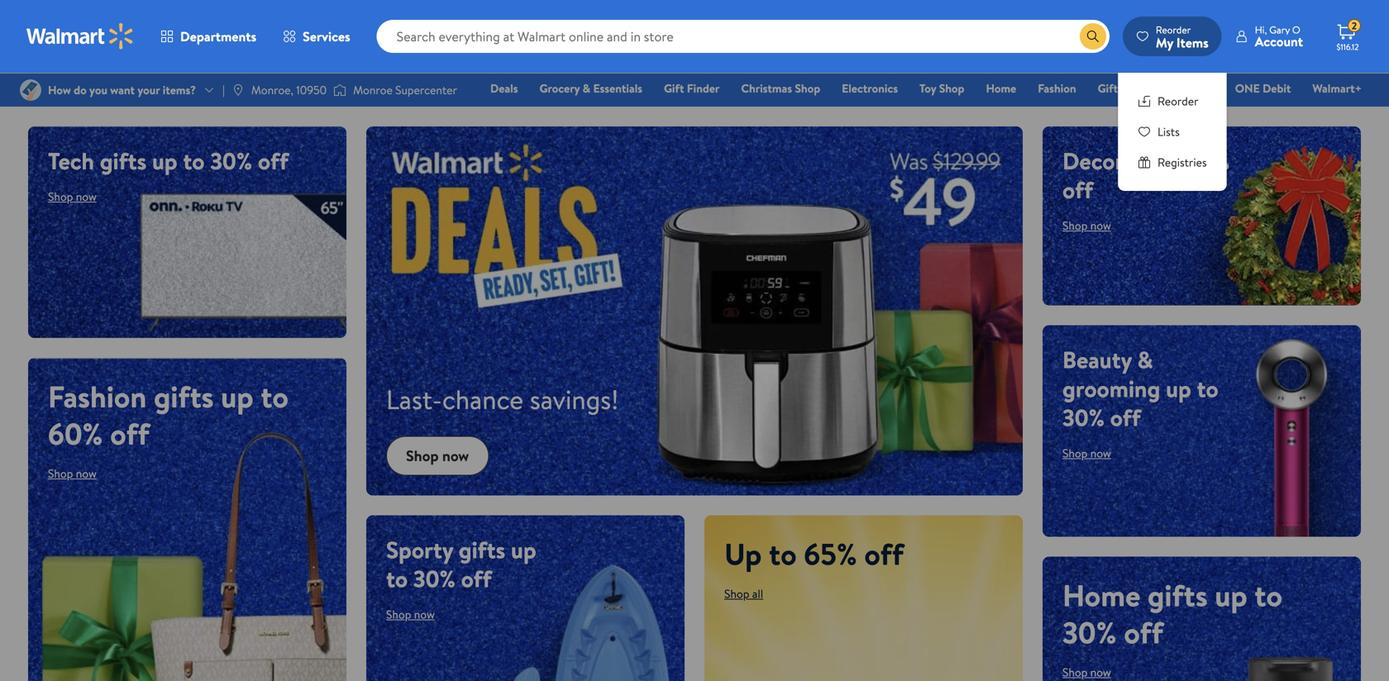 Task type: describe. For each thing, give the bounding box(es) containing it.
lists link
[[1138, 123, 1207, 141]]

30% inside the beauty & grooming up to 30% off
[[1063, 402, 1105, 434]]

shop now for tech gifts up to 30% off
[[48, 189, 97, 205]]

fashion for fashion
[[1038, 80, 1076, 96]]

shop for home gifts up to 30% off
[[1063, 665, 1088, 681]]

& for grooming
[[1138, 344, 1153, 376]]

now for fashion gifts up to 60% off
[[76, 466, 97, 482]]

walmart+ link
[[1305, 79, 1370, 97]]

registries
[[1158, 154, 1207, 170]]

& for essentials
[[583, 80, 591, 96]]

up inside the beauty & grooming up to 30% off
[[1166, 373, 1192, 405]]

electronics
[[842, 80, 898, 96]]

one debit link
[[1228, 79, 1299, 97]]

Walmart Site-Wide search field
[[377, 20, 1110, 53]]

shop now link for decor up to 50% off
[[1063, 218, 1111, 234]]

gift cards
[[1098, 80, 1150, 96]]

off inside 'sporty gifts up to 30% off'
[[461, 563, 492, 595]]

account
[[1255, 32, 1303, 50]]

departments button
[[147, 17, 270, 56]]

2
[[1352, 19, 1357, 33]]

gift for gift cards
[[1098, 80, 1118, 96]]

up for sporty gifts up to 30% off
[[511, 534, 536, 566]]

gift finder link
[[657, 79, 727, 97]]

toy shop link
[[912, 79, 972, 97]]

one debit
[[1235, 80, 1291, 96]]

reorder my items
[[1156, 23, 1209, 52]]

to inside the beauty & grooming up to 30% off
[[1197, 373, 1219, 405]]

now for beauty & grooming up to 30% off
[[1091, 445, 1111, 462]]

reorder link
[[1138, 93, 1207, 110]]

shop now for beauty & grooming up to 30% off
[[1063, 445, 1111, 462]]

lists
[[1158, 124, 1180, 140]]

shop all link
[[724, 586, 763, 602]]

items
[[1177, 33, 1209, 52]]

services
[[303, 27, 350, 45]]

shop now for sporty gifts up to 30% off
[[386, 607, 435, 623]]

sporty
[[386, 534, 453, 566]]

gifts for sporty
[[459, 534, 505, 566]]

toy shop
[[920, 80, 965, 96]]

30% for tech gifts up to 30% off
[[210, 145, 252, 177]]

decor
[[1063, 145, 1124, 177]]

up inside the decor up to 50% off
[[1129, 145, 1155, 177]]

to inside fashion gifts up to 60% off
[[261, 376, 289, 417]]

christmas shop
[[741, 80, 820, 96]]

shop now link for sporty gifts up to 30% off
[[386, 607, 435, 623]]

search icon image
[[1087, 30, 1100, 43]]

off inside fashion gifts up to 60% off
[[110, 413, 150, 454]]

shop now link for home gifts up to 30% off
[[1063, 665, 1111, 681]]

all
[[752, 586, 763, 602]]

now for home gifts up to 30% off
[[1091, 665, 1111, 681]]

to inside 'home gifts up to 30% off'
[[1255, 575, 1283, 616]]

off inside 'home gifts up to 30% off'
[[1124, 612, 1164, 653]]

up to 65% off
[[724, 534, 904, 575]]

now for tech gifts up to 30% off
[[76, 189, 97, 205]]

grocery & essentials
[[540, 80, 643, 96]]

my
[[1156, 33, 1174, 52]]

home for home
[[986, 80, 1017, 96]]

electronics link
[[835, 79, 906, 97]]

toy
[[920, 80, 936, 96]]

50%
[[1187, 145, 1230, 177]]

shop for decor up to 50% off
[[1063, 218, 1088, 234]]

grocery
[[540, 80, 580, 96]]

shop for up to 65% off
[[724, 586, 750, 602]]

cards
[[1121, 80, 1150, 96]]

now for sporty gifts up to 30% off
[[414, 607, 435, 623]]

essentials
[[593, 80, 643, 96]]

beauty
[[1063, 344, 1132, 376]]

services button
[[270, 17, 364, 56]]

60%
[[48, 413, 103, 454]]

shop inside the christmas shop link
[[795, 80, 820, 96]]

decor up to 50% off
[[1063, 145, 1230, 206]]

fashion for fashion gifts up to 60% off
[[48, 376, 147, 417]]

christmas
[[741, 80, 792, 96]]

up for tech gifts up to 30% off
[[152, 145, 178, 177]]

fashion link
[[1031, 79, 1084, 97]]

deals link
[[483, 79, 526, 97]]

registries link
[[1138, 154, 1207, 171]]

registry
[[1172, 80, 1214, 96]]

grooming
[[1063, 373, 1161, 405]]

to inside 'sporty gifts up to 30% off'
[[386, 563, 408, 595]]

30% for sporty gifts up to 30% off
[[413, 563, 456, 595]]

Search search field
[[377, 20, 1110, 53]]

shop for fashion gifts up to 60% off
[[48, 466, 73, 482]]



Task type: locate. For each thing, give the bounding box(es) containing it.
0 horizontal spatial &
[[583, 80, 591, 96]]

off
[[258, 145, 289, 177], [1063, 174, 1093, 206], [1110, 402, 1141, 434], [110, 413, 150, 454], [864, 534, 904, 575], [461, 563, 492, 595], [1124, 612, 1164, 653]]

gifts
[[100, 145, 146, 177], [154, 376, 214, 417], [459, 534, 505, 566], [1148, 575, 1208, 616]]

30% inside 'sporty gifts up to 30% off'
[[413, 563, 456, 595]]

shop for sporty gifts up to 30% off
[[386, 607, 411, 623]]

gift
[[664, 80, 684, 96], [1098, 80, 1118, 96]]

o
[[1292, 23, 1301, 37]]

gifts inside 'home gifts up to 30% off'
[[1148, 575, 1208, 616]]

shop for beauty & grooming up to 30% off
[[1063, 445, 1088, 462]]

30%
[[210, 145, 252, 177], [1063, 402, 1105, 434], [413, 563, 456, 595], [1063, 612, 1117, 653]]

30% for home gifts up to 30% off
[[1063, 612, 1117, 653]]

0 horizontal spatial home
[[986, 80, 1017, 96]]

0 horizontal spatial fashion
[[48, 376, 147, 417]]

0 vertical spatial home
[[986, 80, 1017, 96]]

1 vertical spatial home
[[1063, 575, 1141, 616]]

hi,
[[1255, 23, 1267, 37]]

hi, gary o account
[[1255, 23, 1303, 50]]

gift for gift finder
[[664, 80, 684, 96]]

shop now link for beauty & grooming up to 30% off
[[1063, 445, 1111, 462]]

home inside 'link'
[[986, 80, 1017, 96]]

gifts for fashion
[[154, 376, 214, 417]]

walmart image
[[26, 23, 134, 50]]

gifts inside fashion gifts up to 60% off
[[154, 376, 214, 417]]

now
[[76, 189, 97, 205], [1091, 218, 1111, 234], [1091, 445, 1111, 462], [442, 446, 469, 467], [76, 466, 97, 482], [414, 607, 435, 623], [1091, 665, 1111, 681]]

1 vertical spatial &
[[1138, 344, 1153, 376]]

gift inside "link"
[[664, 80, 684, 96]]

up
[[152, 145, 178, 177], [1129, 145, 1155, 177], [1166, 373, 1192, 405], [221, 376, 254, 417], [511, 534, 536, 566], [1215, 575, 1248, 616]]

1 vertical spatial fashion
[[48, 376, 147, 417]]

gifts for tech
[[100, 145, 146, 177]]

shop now link for tech gifts up to 30% off
[[48, 189, 97, 205]]

one
[[1235, 80, 1260, 96]]

debit
[[1263, 80, 1291, 96]]

&
[[583, 80, 591, 96], [1138, 344, 1153, 376]]

up inside 'sporty gifts up to 30% off'
[[511, 534, 536, 566]]

shop now
[[48, 189, 97, 205], [1063, 218, 1111, 234], [1063, 445, 1111, 462], [406, 446, 469, 467], [48, 466, 97, 482], [386, 607, 435, 623], [1063, 665, 1111, 681]]

up
[[724, 534, 762, 575]]

fashion gifts up to 60% off
[[48, 376, 289, 454]]

tech gifts up to 30% off
[[48, 145, 289, 177]]

1 horizontal spatial gift
[[1098, 80, 1118, 96]]

up for fashion gifts up to 60% off
[[221, 376, 254, 417]]

shop for tech gifts up to 30% off
[[48, 189, 73, 205]]

up inside fashion gifts up to 60% off
[[221, 376, 254, 417]]

gifts for home
[[1148, 575, 1208, 616]]

home inside 'home gifts up to 30% off'
[[1063, 575, 1141, 616]]

1 horizontal spatial fashion
[[1038, 80, 1076, 96]]

home for home gifts up to 30% off
[[1063, 575, 1141, 616]]

off inside the decor up to 50% off
[[1063, 174, 1093, 206]]

reorder for reorder
[[1158, 93, 1199, 109]]

walmart+
[[1313, 80, 1362, 96]]

0 vertical spatial &
[[583, 80, 591, 96]]

shop inside toy shop "link"
[[939, 80, 965, 96]]

gifts inside 'sporty gifts up to 30% off'
[[459, 534, 505, 566]]

1 horizontal spatial &
[[1138, 344, 1153, 376]]

grocery & essentials link
[[532, 79, 650, 97]]

gift cards link
[[1090, 79, 1158, 97]]

off inside the beauty & grooming up to 30% off
[[1110, 402, 1141, 434]]

reorder inside reorder my items
[[1156, 23, 1191, 37]]

shop now for home gifts up to 30% off
[[1063, 665, 1111, 681]]

fashion inside fashion gifts up to 60% off
[[48, 376, 147, 417]]

shop now for fashion gifts up to 60% off
[[48, 466, 97, 482]]

deals
[[490, 80, 518, 96]]

0 vertical spatial reorder
[[1156, 23, 1191, 37]]

shop all
[[724, 586, 763, 602]]

& inside the grocery & essentials link
[[583, 80, 591, 96]]

$116.12
[[1337, 41, 1359, 53]]

finder
[[687, 80, 720, 96]]

shop
[[795, 80, 820, 96], [939, 80, 965, 96], [48, 189, 73, 205], [1063, 218, 1088, 234], [1063, 445, 1088, 462], [406, 446, 439, 467], [48, 466, 73, 482], [724, 586, 750, 602], [386, 607, 411, 623], [1063, 665, 1088, 681]]

1 gift from the left
[[664, 80, 684, 96]]

65%
[[804, 534, 857, 575]]

& right the beauty
[[1138, 344, 1153, 376]]

christmas shop link
[[734, 79, 828, 97]]

reorder for reorder my items
[[1156, 23, 1191, 37]]

to
[[183, 145, 205, 177], [1160, 145, 1182, 177], [1197, 373, 1219, 405], [261, 376, 289, 417], [769, 534, 797, 575], [386, 563, 408, 595], [1255, 575, 1283, 616]]

to inside the decor up to 50% off
[[1160, 145, 1182, 177]]

shop now link for fashion gifts up to 60% off
[[48, 466, 97, 482]]

gift left finder
[[664, 80, 684, 96]]

tech
[[48, 145, 94, 177]]

& inside the beauty & grooming up to 30% off
[[1138, 344, 1153, 376]]

0 vertical spatial fashion
[[1038, 80, 1076, 96]]

up for home gifts up to 30% off
[[1215, 575, 1248, 616]]

shop now link
[[48, 189, 97, 205], [1063, 218, 1111, 234], [386, 436, 489, 476], [1063, 445, 1111, 462], [48, 466, 97, 482], [386, 607, 435, 623], [1063, 665, 1111, 681]]

fashion
[[1038, 80, 1076, 96], [48, 376, 147, 417]]

shop now for decor up to 50% off
[[1063, 218, 1111, 234]]

departments
[[180, 27, 256, 45]]

30% inside 'home gifts up to 30% off'
[[1063, 612, 1117, 653]]

reorder inside reorder link
[[1158, 93, 1199, 109]]

home gifts up to 30% off
[[1063, 575, 1283, 653]]

& right the grocery
[[583, 80, 591, 96]]

beauty & grooming up to 30% off
[[1063, 344, 1219, 434]]

home link
[[979, 79, 1024, 97]]

gift left cards at the top of the page
[[1098, 80, 1118, 96]]

registry link
[[1164, 79, 1221, 97]]

2 gift from the left
[[1098, 80, 1118, 96]]

reorder up registry "link"
[[1156, 23, 1191, 37]]

home
[[986, 80, 1017, 96], [1063, 575, 1141, 616]]

up inside 'home gifts up to 30% off'
[[1215, 575, 1248, 616]]

now for decor up to 50% off
[[1091, 218, 1111, 234]]

gift finder
[[664, 80, 720, 96]]

sporty gifts up to 30% off
[[386, 534, 536, 595]]

reorder up lists link
[[1158, 93, 1199, 109]]

1 vertical spatial reorder
[[1158, 93, 1199, 109]]

gary
[[1270, 23, 1290, 37]]

reorder
[[1156, 23, 1191, 37], [1158, 93, 1199, 109]]

0 horizontal spatial gift
[[664, 80, 684, 96]]

1 horizontal spatial home
[[1063, 575, 1141, 616]]



Task type: vqa. For each thing, say whether or not it's contained in the screenshot.
the Patio & Garden
no



